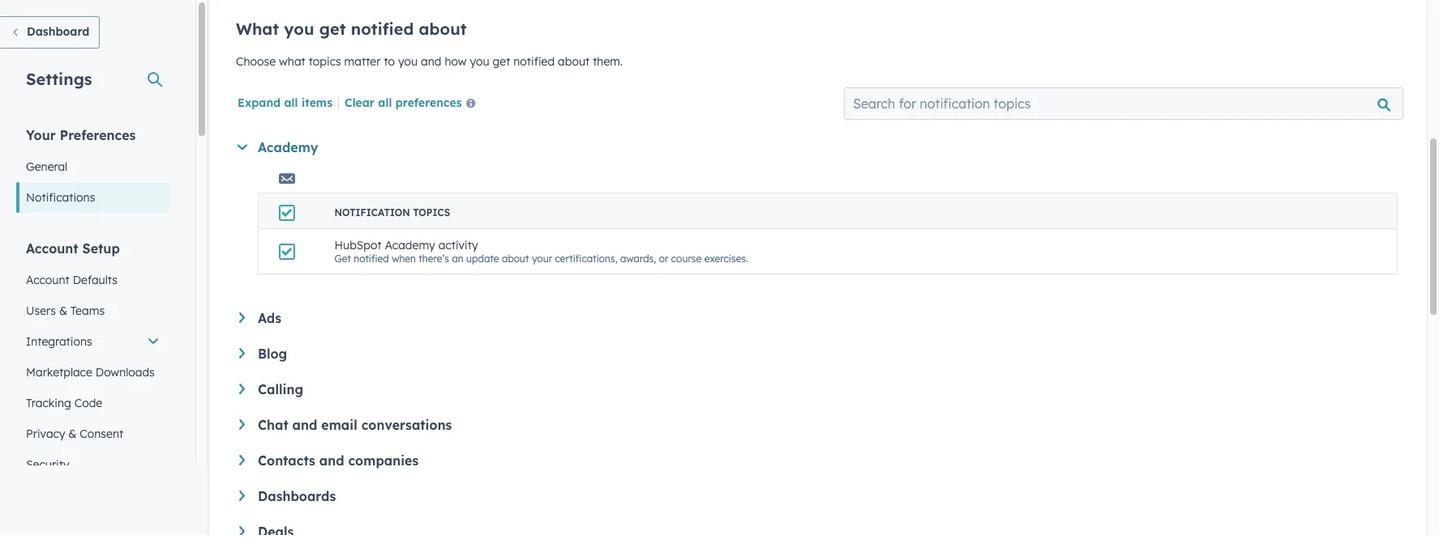 Task type: vqa. For each thing, say whether or not it's contained in the screenshot.
Desktop on the left top
no



Task type: describe. For each thing, give the bounding box(es) containing it.
how
[[445, 54, 467, 69]]

contacts and companies
[[258, 453, 419, 469]]

academy button
[[237, 139, 1398, 156]]

code
[[74, 396, 102, 411]]

security
[[26, 458, 69, 473]]

awards,
[[620, 253, 656, 265]]

notified inside hubspot academy activity get notified when there's an update about your certifications, awards, or course exercises.
[[354, 253, 389, 265]]

& for privacy
[[68, 427, 77, 442]]

clear all preferences button
[[345, 95, 482, 114]]

caret image for blog
[[239, 349, 245, 359]]

when
[[392, 253, 416, 265]]

ads
[[258, 311, 281, 327]]

an
[[452, 253, 464, 265]]

dashboard link
[[0, 16, 100, 49]]

your
[[26, 127, 56, 144]]

downloads
[[95, 366, 155, 380]]

1 horizontal spatial you
[[398, 54, 418, 69]]

account for account defaults
[[26, 273, 70, 288]]

update
[[466, 253, 499, 265]]

account for account setup
[[26, 241, 78, 257]]

account defaults link
[[16, 265, 169, 296]]

chat and email conversations button
[[239, 418, 1398, 434]]

preferences
[[60, 127, 136, 144]]

notifications
[[26, 191, 95, 205]]

and for contacts and companies
[[319, 453, 344, 469]]

what
[[236, 19, 279, 39]]

caret image for calling
[[239, 384, 245, 395]]

integrations button
[[16, 327, 169, 358]]

caret image for contacts and companies
[[239, 456, 245, 466]]

expand all items button
[[238, 96, 332, 110]]

calling
[[258, 382, 303, 398]]

chat
[[258, 418, 288, 434]]

tracking code link
[[16, 388, 169, 419]]

users & teams link
[[16, 296, 169, 327]]

companies
[[348, 453, 419, 469]]

& for users
[[59, 304, 67, 319]]

security link
[[16, 450, 169, 481]]

about inside hubspot academy activity get notified when there's an update about your certifications, awards, or course exercises.
[[502, 253, 529, 265]]

privacy
[[26, 427, 65, 442]]

privacy & consent
[[26, 427, 123, 442]]

hubspot
[[334, 238, 382, 253]]

get
[[334, 253, 351, 265]]

dashboards button
[[239, 489, 1398, 505]]

tracking
[[26, 396, 71, 411]]

2 horizontal spatial you
[[470, 54, 489, 69]]

ads button
[[239, 311, 1398, 327]]

blog
[[258, 346, 287, 362]]

your
[[532, 253, 552, 265]]

0 horizontal spatial topics
[[309, 54, 341, 69]]

1 vertical spatial topics
[[413, 207, 450, 219]]

your preferences
[[26, 127, 136, 144]]

contacts
[[258, 453, 315, 469]]

dashboard
[[27, 24, 89, 39]]

0 vertical spatial notified
[[351, 19, 414, 39]]

marketplace
[[26, 366, 92, 380]]

general
[[26, 160, 67, 174]]

caret image for academy
[[237, 144, 247, 150]]

chat and email conversations
[[258, 418, 452, 434]]

choose what topics matter to you and how you get notified about them.
[[236, 54, 623, 69]]

notification topics
[[334, 207, 450, 219]]

calling button
[[239, 382, 1398, 398]]

there's
[[419, 253, 449, 265]]

preferences
[[395, 96, 462, 110]]

marketplace downloads
[[26, 366, 155, 380]]



Task type: locate. For each thing, give the bounding box(es) containing it.
account
[[26, 241, 78, 257], [26, 273, 70, 288]]

account up account defaults
[[26, 241, 78, 257]]

1 vertical spatial academy
[[385, 238, 435, 253]]

and
[[421, 54, 441, 69], [292, 418, 317, 434], [319, 453, 344, 469]]

all left items
[[284, 96, 298, 110]]

account setup
[[26, 241, 120, 257]]

integrations
[[26, 335, 92, 349]]

2 horizontal spatial and
[[421, 54, 441, 69]]

all for clear
[[378, 96, 392, 110]]

general link
[[16, 152, 169, 182]]

caret image inside ads dropdown button
[[239, 313, 245, 323]]

all for expand
[[284, 96, 298, 110]]

marketplace downloads link
[[16, 358, 169, 388]]

1 horizontal spatial &
[[68, 427, 77, 442]]

1 horizontal spatial all
[[378, 96, 392, 110]]

1 horizontal spatial get
[[493, 54, 510, 69]]

3 caret image from the top
[[239, 456, 245, 466]]

dashboards
[[258, 489, 336, 505]]

caret image inside calling dropdown button
[[239, 384, 245, 395]]

topics up activity
[[413, 207, 450, 219]]

& right 'users' on the bottom of the page
[[59, 304, 67, 319]]

caret image inside the blog dropdown button
[[239, 349, 245, 359]]

2 caret image from the top
[[239, 420, 245, 430]]

0 horizontal spatial and
[[292, 418, 317, 434]]

Search for notification topics search field
[[844, 88, 1403, 120]]

expand
[[238, 96, 281, 110]]

academy down the notification topics at the top left of page
[[385, 238, 435, 253]]

0 horizontal spatial all
[[284, 96, 298, 110]]

1 vertical spatial &
[[68, 427, 77, 442]]

1 horizontal spatial academy
[[385, 238, 435, 253]]

topics
[[309, 54, 341, 69], [413, 207, 450, 219]]

get
[[319, 19, 346, 39], [493, 54, 510, 69]]

about
[[419, 19, 467, 39], [558, 54, 590, 69], [502, 253, 529, 265]]

clear all preferences
[[345, 96, 462, 110]]

exercises.
[[704, 253, 748, 265]]

users
[[26, 304, 56, 319]]

&
[[59, 304, 67, 319], [68, 427, 77, 442]]

privacy & consent link
[[16, 419, 169, 450]]

1 all from the left
[[284, 96, 298, 110]]

0 horizontal spatial you
[[284, 19, 314, 39]]

contacts and companies button
[[239, 453, 1398, 469]]

1 horizontal spatial about
[[502, 253, 529, 265]]

notified right get
[[354, 253, 389, 265]]

caret image inside the "contacts and companies" dropdown button
[[239, 456, 245, 466]]

2 horizontal spatial about
[[558, 54, 590, 69]]

account setup element
[[16, 240, 169, 481]]

and down email
[[319, 453, 344, 469]]

4 caret image from the top
[[239, 491, 245, 502]]

1 account from the top
[[26, 241, 78, 257]]

2 account from the top
[[26, 273, 70, 288]]

and for chat and email conversations
[[292, 418, 317, 434]]

caret image inside academy dropdown button
[[237, 144, 247, 150]]

1 horizontal spatial topics
[[413, 207, 450, 219]]

to
[[384, 54, 395, 69]]

account defaults
[[26, 273, 118, 288]]

0 horizontal spatial academy
[[258, 139, 318, 156]]

& right privacy
[[68, 427, 77, 442]]

0 vertical spatial about
[[419, 19, 467, 39]]

notifications link
[[16, 182, 169, 213]]

your preferences element
[[16, 126, 169, 213]]

0 horizontal spatial get
[[319, 19, 346, 39]]

and left how
[[421, 54, 441, 69]]

notified left them.
[[513, 54, 555, 69]]

& inside "link"
[[59, 304, 67, 319]]

all right clear
[[378, 96, 392, 110]]

caret image inside chat and email conversations dropdown button
[[239, 420, 245, 430]]

academy inside hubspot academy activity get notified when there's an update about your certifications, awards, or course exercises.
[[385, 238, 435, 253]]

activity
[[438, 238, 478, 253]]

0 vertical spatial topics
[[309, 54, 341, 69]]

what you get notified about
[[236, 19, 467, 39]]

defaults
[[73, 273, 118, 288]]

about left them.
[[558, 54, 590, 69]]

0 vertical spatial academy
[[258, 139, 318, 156]]

0 horizontal spatial about
[[419, 19, 467, 39]]

items
[[302, 96, 332, 110]]

0 horizontal spatial &
[[59, 304, 67, 319]]

or
[[659, 253, 668, 265]]

1 vertical spatial account
[[26, 273, 70, 288]]

users & teams
[[26, 304, 105, 319]]

get up matter
[[319, 19, 346, 39]]

caret image left dashboards
[[239, 491, 245, 502]]

certifications,
[[555, 253, 618, 265]]

academy
[[258, 139, 318, 156], [385, 238, 435, 253]]

1 vertical spatial and
[[292, 418, 317, 434]]

0 vertical spatial get
[[319, 19, 346, 39]]

account up 'users' on the bottom of the page
[[26, 273, 70, 288]]

tracking code
[[26, 396, 102, 411]]

matter
[[344, 54, 381, 69]]

conversations
[[361, 418, 452, 434]]

1 vertical spatial notified
[[513, 54, 555, 69]]

what
[[279, 54, 305, 69]]

0 vertical spatial &
[[59, 304, 67, 319]]

about up how
[[419, 19, 467, 39]]

notified up to
[[351, 19, 414, 39]]

you right to
[[398, 54, 418, 69]]

you right how
[[470, 54, 489, 69]]

teams
[[70, 304, 105, 319]]

caret image left chat
[[239, 420, 245, 430]]

about left your
[[502, 253, 529, 265]]

caret image for dashboards
[[239, 491, 245, 502]]

clear
[[345, 96, 375, 110]]

get right how
[[493, 54, 510, 69]]

settings
[[26, 69, 92, 89]]

caret image left ads
[[239, 313, 245, 323]]

email
[[321, 418, 357, 434]]

caret image left "contacts"
[[239, 456, 245, 466]]

academy down expand all items button
[[258, 139, 318, 156]]

caret image inside dashboards dropdown button
[[239, 491, 245, 502]]

all
[[284, 96, 298, 110], [378, 96, 392, 110]]

2 vertical spatial notified
[[354, 253, 389, 265]]

all inside button
[[378, 96, 392, 110]]

blog button
[[239, 346, 1398, 362]]

you
[[284, 19, 314, 39], [398, 54, 418, 69], [470, 54, 489, 69]]

1 caret image from the top
[[239, 313, 245, 323]]

topics right what
[[309, 54, 341, 69]]

caret image
[[237, 144, 247, 150], [239, 349, 245, 359], [239, 384, 245, 395], [239, 527, 245, 536]]

0 vertical spatial and
[[421, 54, 441, 69]]

0 vertical spatial account
[[26, 241, 78, 257]]

choose
[[236, 54, 276, 69]]

you up what
[[284, 19, 314, 39]]

consent
[[80, 427, 123, 442]]

course
[[671, 253, 702, 265]]

hubspot academy activity get notified when there's an update about your certifications, awards, or course exercises.
[[334, 238, 748, 265]]

notified
[[351, 19, 414, 39], [513, 54, 555, 69], [354, 253, 389, 265]]

caret image for chat and email conversations
[[239, 420, 245, 430]]

2 vertical spatial about
[[502, 253, 529, 265]]

notification
[[334, 207, 410, 219]]

setup
[[82, 241, 120, 257]]

caret image
[[239, 313, 245, 323], [239, 420, 245, 430], [239, 456, 245, 466], [239, 491, 245, 502]]

them.
[[593, 54, 623, 69]]

and right chat
[[292, 418, 317, 434]]

1 vertical spatial get
[[493, 54, 510, 69]]

caret image for ads
[[239, 313, 245, 323]]

1 horizontal spatial and
[[319, 453, 344, 469]]

2 all from the left
[[378, 96, 392, 110]]

1 vertical spatial about
[[558, 54, 590, 69]]

2 vertical spatial and
[[319, 453, 344, 469]]

expand all items
[[238, 96, 332, 110]]



